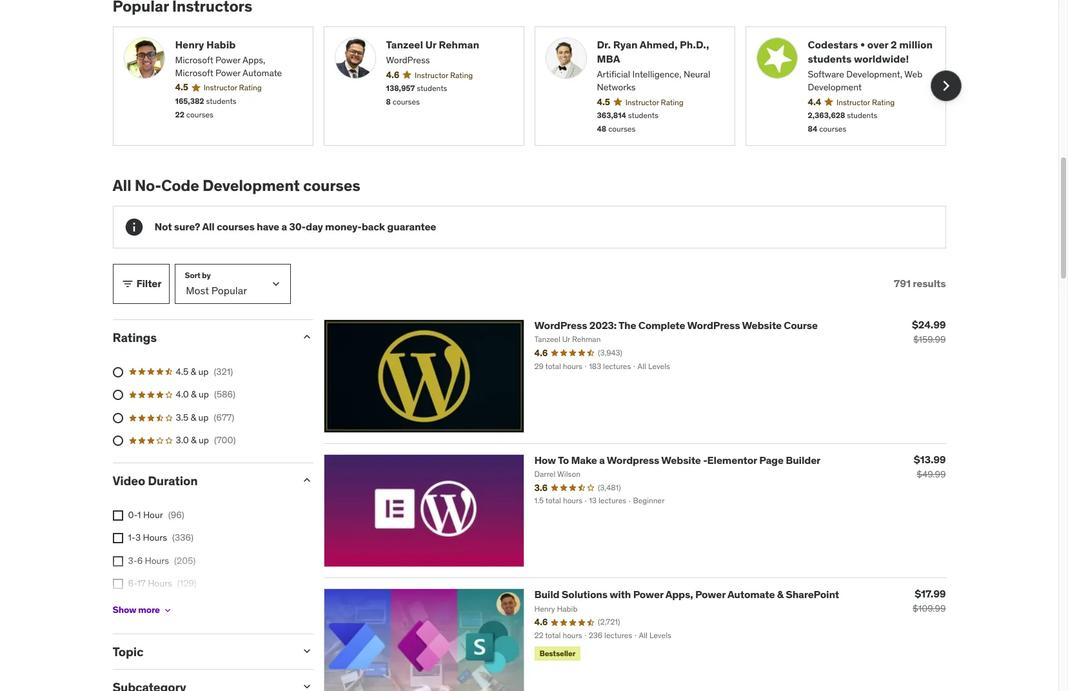 Task type: describe. For each thing, give the bounding box(es) containing it.
rating for ph.d.,
[[661, 97, 684, 107]]

courses for not sure? all courses have a 30-day money-back guarantee
[[217, 220, 255, 233]]

$24.99 $159.99
[[913, 318, 946, 345]]

courses for 2,363,628 students 84 courses
[[820, 124, 847, 134]]

48
[[597, 124, 607, 134]]

ratings button
[[113, 330, 290, 345]]

next image
[[936, 76, 957, 96]]

791 results
[[895, 277, 946, 290]]

$13.99 $49.99
[[914, 453, 946, 480]]

courses for 363,814 students 48 courses
[[609, 124, 636, 134]]

courses for 138,957 students 8 courses
[[393, 97, 420, 107]]

& for 4.5
[[191, 366, 196, 377]]

website for wordpress
[[662, 453, 701, 466]]

4.6
[[386, 69, 400, 80]]

how
[[535, 453, 556, 466]]

4.5 for dr. ryan ahmed, ph.d., mba
[[597, 96, 610, 107]]

carousel element
[[113, 26, 962, 146]]

up for 4.0 & up
[[199, 389, 209, 400]]

rating for wordpress
[[450, 70, 473, 80]]

worldwide!
[[854, 52, 909, 65]]

the
[[619, 319, 637, 332]]

codestars • over 2 million students worldwide! software development, web development
[[808, 38, 933, 93]]

all no-code development courses
[[113, 175, 361, 195]]

8
[[386, 97, 391, 107]]

xsmall image inside show more button
[[163, 605, 173, 615]]

course
[[784, 319, 818, 332]]

17
[[137, 578, 146, 590]]

& for 3.5
[[191, 412, 196, 423]]

(321)
[[214, 366, 233, 377]]

4.5 & up (321)
[[176, 366, 233, 377]]

tanzeel ur rehman link
[[386, 37, 513, 52]]

money-
[[325, 220, 362, 233]]

students for codestars • over 2 million students worldwide!
[[848, 111, 878, 120]]

6-
[[128, 578, 137, 590]]

(700)
[[214, 435, 236, 446]]

2 vertical spatial 4.5
[[176, 366, 189, 377]]

84
[[808, 124, 818, 134]]

courses up the money-
[[303, 175, 361, 195]]

(336)
[[172, 532, 194, 544]]

$13.99
[[914, 453, 946, 466]]

small image inside the filter 'button'
[[121, 277, 134, 290]]

web
[[905, 69, 923, 80]]

(129)
[[177, 578, 197, 590]]

networks
[[597, 81, 636, 93]]

791 results status
[[895, 277, 946, 290]]

solutions
[[562, 588, 608, 601]]

ur
[[426, 38, 437, 51]]

sharepoint
[[786, 588, 840, 601]]

1 vertical spatial a
[[600, 453, 605, 466]]

elementor
[[708, 453, 758, 466]]

instructor for over
[[837, 97, 871, 107]]

software
[[808, 69, 845, 80]]

6-17 hours (129)
[[128, 578, 197, 590]]

guarantee
[[387, 220, 436, 233]]

0 horizontal spatial a
[[282, 220, 287, 233]]

ahmed,
[[640, 38, 678, 51]]

up for 3.5 & up
[[198, 412, 209, 423]]

instructor rating for rehman
[[415, 70, 473, 80]]

artificial
[[597, 69, 631, 80]]

138,957
[[386, 83, 415, 93]]

$109.99
[[913, 603, 946, 615]]

popular instructors element
[[113, 0, 962, 146]]

back
[[362, 220, 385, 233]]

topic
[[113, 644, 143, 659]]

3-6 hours (205)
[[128, 555, 196, 567]]

small image for ratings
[[300, 330, 313, 343]]

22
[[175, 110, 185, 119]]

hour
[[143, 509, 163, 521]]

show more
[[113, 604, 160, 616]]

video
[[113, 473, 145, 488]]

intelligence,
[[633, 69, 682, 80]]

2023:
[[590, 319, 617, 332]]

filter button
[[113, 264, 170, 304]]

1-3 hours (336)
[[128, 532, 194, 544]]

have
[[257, 220, 279, 233]]

up for 4.5 & up
[[198, 366, 209, 377]]

17+
[[128, 601, 142, 612]]

(586)
[[214, 389, 236, 400]]

not
[[155, 220, 172, 233]]

xsmall image for 1-
[[113, 533, 123, 544]]

day
[[306, 220, 323, 233]]

codestars • over 2 million students worldwide! link
[[808, 37, 935, 66]]

138,957 students 8 courses
[[386, 83, 447, 107]]

1 vertical spatial small image
[[300, 681, 313, 691]]

small image for video duration
[[300, 474, 313, 487]]

how to make a wordpress website -elementor page builder
[[535, 453, 821, 466]]

rehman
[[439, 38, 480, 51]]

hours for 1-3 hours
[[143, 532, 167, 544]]

3.0
[[176, 435, 189, 446]]

apps, for microsoft
[[243, 54, 266, 66]]

wordpress
[[607, 453, 660, 466]]

dr. ryan ahmed, ph.d., mba link
[[597, 37, 724, 66]]

wordpress inside tanzeel ur rehman wordpress
[[386, 54, 430, 66]]

2,363,628 students 84 courses
[[808, 111, 878, 134]]

xsmall image
[[113, 556, 123, 567]]

1
[[137, 509, 141, 521]]

3
[[135, 532, 141, 544]]

-
[[704, 453, 708, 466]]

3.5
[[176, 412, 189, 423]]

complete
[[639, 319, 686, 332]]

(205)
[[174, 555, 196, 567]]

wordpress 2023: the complete wordpress website course
[[535, 319, 818, 332]]

tanzeel
[[386, 38, 423, 51]]

17+ hours
[[128, 601, 169, 612]]



Task type: vqa. For each thing, say whether or not it's contained in the screenshot.
first
no



Task type: locate. For each thing, give the bounding box(es) containing it.
2 microsoft from the top
[[175, 67, 213, 78]]

$49.99
[[917, 468, 946, 480]]

courses down 363,814
[[609, 124, 636, 134]]

0 horizontal spatial automate
[[243, 67, 282, 78]]

3.5 & up (677)
[[176, 412, 234, 423]]

rating down development,
[[872, 97, 895, 107]]

henry habib microsoft power apps, microsoft power automate
[[175, 38, 282, 78]]

0 vertical spatial apps,
[[243, 54, 266, 66]]

0 horizontal spatial development
[[203, 175, 300, 195]]

3-
[[128, 555, 137, 567]]

wordpress down tanzeel
[[386, 54, 430, 66]]

1 horizontal spatial automate
[[728, 588, 775, 601]]

1 vertical spatial website
[[662, 453, 701, 466]]

& right 3.0
[[191, 435, 197, 446]]

up left '(677)'
[[198, 412, 209, 423]]

1 vertical spatial development
[[203, 175, 300, 195]]

instructor rating down development,
[[837, 97, 895, 107]]

henry habib link
[[175, 37, 302, 52]]

instructor down tanzeel ur rehman wordpress
[[415, 70, 449, 80]]

2 small image from the top
[[300, 474, 313, 487]]

791
[[895, 277, 911, 290]]

henry
[[175, 38, 204, 51]]

&
[[191, 366, 196, 377], [191, 389, 197, 400], [191, 412, 196, 423], [191, 435, 197, 446], [777, 588, 784, 601]]

website left -
[[662, 453, 701, 466]]

$24.99
[[913, 318, 946, 331]]

xsmall image for 6-
[[113, 579, 123, 590]]

website for wordpress
[[742, 319, 782, 332]]

students right 165,382
[[206, 96, 237, 106]]

a left 30-
[[282, 220, 287, 233]]

apps, inside henry habib microsoft power apps, microsoft power automate
[[243, 54, 266, 66]]

automate
[[243, 67, 282, 78], [728, 588, 775, 601]]

& up the 4.0 & up (586)
[[191, 366, 196, 377]]

& left sharepoint
[[777, 588, 784, 601]]

1 vertical spatial all
[[202, 220, 215, 233]]

4.5
[[175, 81, 188, 93], [597, 96, 610, 107], [176, 366, 189, 377]]

xsmall image left 1-
[[113, 533, 123, 544]]

apps, down henry habib link
[[243, 54, 266, 66]]

xsmall image right more
[[163, 605, 173, 615]]

to
[[558, 453, 569, 466]]

automate left sharepoint
[[728, 588, 775, 601]]

wordpress left 2023:
[[535, 319, 588, 332]]

2 vertical spatial small image
[[300, 645, 313, 657]]

2,363,628
[[808, 111, 846, 120]]

4.5 up 363,814
[[597, 96, 610, 107]]

website left course
[[742, 319, 782, 332]]

small image for topic
[[300, 645, 313, 657]]

not sure? all courses have a 30-day money-back guarantee
[[155, 220, 436, 233]]

wordpress 2023: the complete wordpress website course link
[[535, 319, 818, 332]]

all right sure?
[[202, 220, 215, 233]]

rating for power
[[239, 83, 262, 92]]

courses inside 363,814 students 48 courses
[[609, 124, 636, 134]]

0 vertical spatial development
[[808, 81, 862, 93]]

students inside 165,382 students 22 courses
[[206, 96, 237, 106]]

up for 3.0 & up
[[199, 435, 209, 446]]

automate down henry habib link
[[243, 67, 282, 78]]

rating down the rehman
[[450, 70, 473, 80]]

3.0 & up (700)
[[176, 435, 236, 446]]

courses down 2,363,628
[[820, 124, 847, 134]]

apps, right with
[[666, 588, 693, 601]]

instructor rating
[[415, 70, 473, 80], [204, 83, 262, 92], [626, 97, 684, 107], [837, 97, 895, 107]]

0 horizontal spatial website
[[662, 453, 701, 466]]

duration
[[148, 473, 198, 488]]

4.5 up 4.0
[[176, 366, 189, 377]]

students inside 138,957 students 8 courses
[[417, 83, 447, 93]]

courses down the 138,957
[[393, 97, 420, 107]]

•
[[861, 38, 866, 51]]

1 horizontal spatial all
[[202, 220, 215, 233]]

1 horizontal spatial website
[[742, 319, 782, 332]]

hours right 3
[[143, 532, 167, 544]]

microsoft up 165,382
[[175, 67, 213, 78]]

habib
[[207, 38, 236, 51]]

build solutions with power apps, power automate & sharepoint link
[[535, 588, 840, 601]]

students for henry habib
[[206, 96, 237, 106]]

hours right the 17
[[148, 578, 172, 590]]

a
[[282, 220, 287, 233], [600, 453, 605, 466]]

filter
[[136, 277, 162, 290]]

1 vertical spatial 4.5
[[597, 96, 610, 107]]

courses inside 138,957 students 8 courses
[[393, 97, 420, 107]]

students
[[808, 52, 852, 65], [417, 83, 447, 93], [206, 96, 237, 106], [628, 111, 659, 120], [848, 111, 878, 120]]

1 vertical spatial apps,
[[666, 588, 693, 601]]

ph.d.,
[[680, 38, 710, 51]]

4.5 up 165,382
[[175, 81, 188, 93]]

automate inside henry habib microsoft power apps, microsoft power automate
[[243, 67, 282, 78]]

hours right 17+
[[144, 601, 169, 612]]

students right 363,814
[[628, 111, 659, 120]]

$17.99 $109.99
[[913, 587, 946, 615]]

6
[[137, 555, 143, 567]]

instructor rating for ahmed,
[[626, 97, 684, 107]]

hours for 6-17 hours
[[148, 578, 172, 590]]

rating down intelligence, on the top of page
[[661, 97, 684, 107]]

courses inside 2,363,628 students 84 courses
[[820, 124, 847, 134]]

1 small image from the top
[[300, 330, 313, 343]]

instructor up 2,363,628 students 84 courses in the top of the page
[[837, 97, 871, 107]]

power
[[216, 54, 241, 66], [216, 67, 241, 78], [634, 588, 664, 601], [696, 588, 726, 601]]

development down software
[[808, 81, 862, 93]]

microsoft
[[175, 54, 213, 66], [175, 67, 213, 78]]

more
[[138, 604, 160, 616]]

apps,
[[243, 54, 266, 66], [666, 588, 693, 601]]

students inside 2,363,628 students 84 courses
[[848, 111, 878, 120]]

courses down 165,382
[[186, 110, 214, 119]]

rating for 2
[[872, 97, 895, 107]]

& right 4.0
[[191, 389, 197, 400]]

4.5 for henry habib
[[175, 81, 188, 93]]

0 vertical spatial website
[[742, 319, 782, 332]]

2 horizontal spatial wordpress
[[688, 319, 740, 332]]

a right make
[[600, 453, 605, 466]]

how to make a wordpress website -elementor page builder link
[[535, 453, 821, 466]]

xsmall image for 0-
[[113, 510, 123, 521]]

courses for 165,382 students 22 courses
[[186, 110, 214, 119]]

0 vertical spatial all
[[113, 175, 131, 195]]

apps, for power
[[666, 588, 693, 601]]

0 horizontal spatial small image
[[121, 277, 134, 290]]

all left no-
[[113, 175, 131, 195]]

0 vertical spatial small image
[[121, 277, 134, 290]]

0 vertical spatial a
[[282, 220, 287, 233]]

up left '(586)'
[[199, 389, 209, 400]]

students right 2,363,628
[[848, 111, 878, 120]]

1 vertical spatial small image
[[300, 474, 313, 487]]

165,382
[[175, 96, 204, 106]]

1 horizontal spatial apps,
[[666, 588, 693, 601]]

& for 3.0
[[191, 435, 197, 446]]

small image
[[121, 277, 134, 290], [300, 681, 313, 691]]

0 vertical spatial automate
[[243, 67, 282, 78]]

& right 3.5
[[191, 412, 196, 423]]

show more button
[[113, 597, 173, 623]]

instructor up 165,382 students 22 courses
[[204, 83, 237, 92]]

build
[[535, 588, 560, 601]]

1-
[[128, 532, 135, 544]]

hours right 6
[[145, 555, 169, 567]]

363,814 students 48 courses
[[597, 111, 659, 134]]

0 horizontal spatial all
[[113, 175, 131, 195]]

instructor
[[415, 70, 449, 80], [204, 83, 237, 92], [626, 97, 659, 107], [837, 97, 871, 107]]

30-
[[289, 220, 306, 233]]

instructor for ahmed,
[[626, 97, 659, 107]]

hours
[[143, 532, 167, 544], [145, 555, 169, 567], [148, 578, 172, 590], [144, 601, 169, 612]]

students inside the codestars • over 2 million students worldwide! software development, web development
[[808, 52, 852, 65]]

hours for 3-6 hours
[[145, 555, 169, 567]]

0 vertical spatial microsoft
[[175, 54, 213, 66]]

$17.99
[[915, 587, 946, 600]]

up left (321)
[[198, 366, 209, 377]]

xsmall image left 0-
[[113, 510, 123, 521]]

1 vertical spatial microsoft
[[175, 67, 213, 78]]

1 horizontal spatial wordpress
[[535, 319, 588, 332]]

1 horizontal spatial a
[[600, 453, 605, 466]]

courses inside 165,382 students 22 courses
[[186, 110, 214, 119]]

students inside 363,814 students 48 courses
[[628, 111, 659, 120]]

instructor for rehman
[[415, 70, 449, 80]]

$159.99
[[914, 333, 946, 345]]

over
[[868, 38, 889, 51]]

1 microsoft from the top
[[175, 54, 213, 66]]

with
[[610, 588, 631, 601]]

no-
[[135, 175, 161, 195]]

ratings
[[113, 330, 157, 345]]

1 horizontal spatial small image
[[300, 681, 313, 691]]

results
[[913, 277, 946, 290]]

363,814
[[597, 111, 627, 120]]

xsmall image
[[113, 510, 123, 521], [113, 533, 123, 544], [113, 579, 123, 590], [163, 605, 173, 615]]

show
[[113, 604, 136, 616]]

video duration
[[113, 473, 198, 488]]

wordpress right complete
[[688, 319, 740, 332]]

code
[[161, 175, 199, 195]]

instructor rating down intelligence, on the top of page
[[626, 97, 684, 107]]

0-1 hour (96)
[[128, 509, 184, 521]]

development up have
[[203, 175, 300, 195]]

ryan
[[614, 38, 638, 51]]

students for dr. ryan ahmed, ph.d., mba
[[628, 111, 659, 120]]

video duration button
[[113, 473, 290, 488]]

1 vertical spatial automate
[[728, 588, 775, 601]]

students for tanzeel ur rehman
[[417, 83, 447, 93]]

1 horizontal spatial development
[[808, 81, 862, 93]]

mba
[[597, 52, 620, 65]]

0 horizontal spatial wordpress
[[386, 54, 430, 66]]

topic button
[[113, 644, 290, 659]]

0 vertical spatial small image
[[300, 330, 313, 343]]

microsoft down henry
[[175, 54, 213, 66]]

instructor rating for over
[[837, 97, 895, 107]]

small image
[[300, 330, 313, 343], [300, 474, 313, 487], [300, 645, 313, 657]]

dr.
[[597, 38, 611, 51]]

2
[[891, 38, 898, 51]]

instructor rating down henry habib microsoft power apps, microsoft power automate
[[204, 83, 262, 92]]

development
[[808, 81, 862, 93], [203, 175, 300, 195]]

students down codestars
[[808, 52, 852, 65]]

& for 4.0
[[191, 389, 197, 400]]

up left (700)
[[199, 435, 209, 446]]

0 horizontal spatial apps,
[[243, 54, 266, 66]]

wordpress
[[386, 54, 430, 66], [535, 319, 588, 332], [688, 319, 740, 332]]

xsmall image left 6-
[[113, 579, 123, 590]]

(96)
[[168, 509, 184, 521]]

instructor up 363,814 students 48 courses
[[626, 97, 659, 107]]

development inside the codestars • over 2 million students worldwide! software development, web development
[[808, 81, 862, 93]]

development,
[[847, 69, 903, 80]]

students right the 138,957
[[417, 83, 447, 93]]

0 vertical spatial 4.5
[[175, 81, 188, 93]]

rating
[[450, 70, 473, 80], [239, 83, 262, 92], [661, 97, 684, 107], [872, 97, 895, 107]]

page
[[760, 453, 784, 466]]

3 small image from the top
[[300, 645, 313, 657]]

instructor rating for microsoft
[[204, 83, 262, 92]]

instructor for microsoft
[[204, 83, 237, 92]]

rating down henry habib microsoft power apps, microsoft power automate
[[239, 83, 262, 92]]

instructor rating down tanzeel ur rehman wordpress
[[415, 70, 473, 80]]

courses left have
[[217, 220, 255, 233]]



